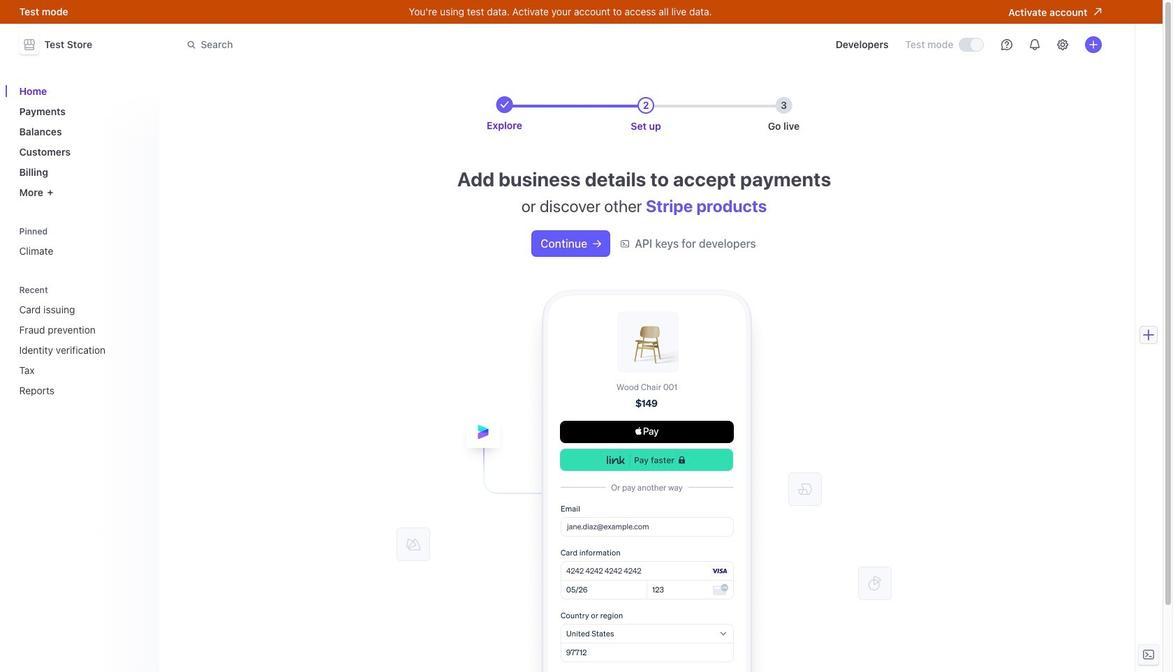 Task type: locate. For each thing, give the bounding box(es) containing it.
recent element
[[14, 280, 151, 402], [14, 298, 151, 402]]

1 recent element from the top
[[14, 280, 151, 402]]

clear history image
[[137, 286, 145, 294]]

None search field
[[178, 32, 572, 58]]

svg image
[[593, 240, 601, 248]]

Test mode checkbox
[[959, 38, 983, 51]]

notifications image
[[1029, 39, 1040, 50]]



Task type: vqa. For each thing, say whether or not it's contained in the screenshot.
Notifications image
yes



Task type: describe. For each thing, give the bounding box(es) containing it.
Search text field
[[178, 32, 572, 58]]

2 recent element from the top
[[14, 298, 151, 402]]

settings image
[[1057, 39, 1068, 50]]

pinned element
[[14, 222, 151, 263]]

core navigation links element
[[14, 80, 151, 204]]

edit pins image
[[137, 227, 145, 236]]

help image
[[1001, 39, 1012, 50]]



